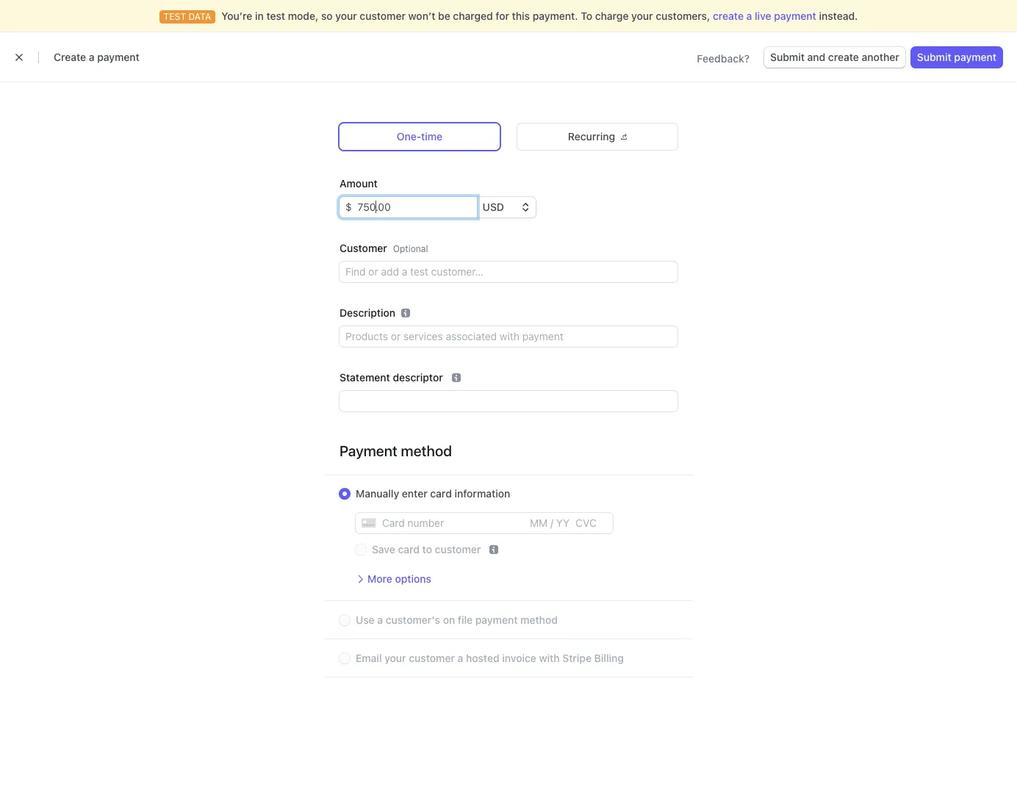 Task type: describe. For each thing, give the bounding box(es) containing it.
a right the use
[[377, 614, 383, 626]]

amount
[[340, 177, 378, 190]]

feedback? button
[[697, 51, 750, 66]]

save
[[372, 543, 395, 556]]

in
[[255, 10, 264, 22]]

one-
[[397, 130, 421, 143]]

$ button
[[340, 197, 352, 218]]

use
[[356, 614, 375, 626]]

be
[[438, 10, 450, 22]]

you're in test mode, so your customer won't be charged for this payment. to charge your customers, create a live payment instead.
[[222, 10, 858, 22]]

create a payment
[[54, 51, 140, 63]]

statement descriptor
[[340, 371, 443, 384]]

usd button
[[477, 197, 536, 218]]

submit for submit payment
[[917, 51, 952, 63]]

1 vertical spatial method
[[521, 614, 558, 626]]

a left live
[[747, 10, 752, 22]]

submit payment
[[917, 51, 997, 63]]

customer optional
[[340, 242, 428, 254]]

enter
[[402, 487, 428, 500]]

one-time
[[397, 130, 443, 143]]

$
[[346, 201, 352, 213]]

2 horizontal spatial your
[[632, 10, 653, 22]]

more
[[368, 573, 392, 585]]

use a customer's on file payment method
[[356, 614, 558, 626]]

stripe
[[563, 652, 592, 665]]

test
[[267, 10, 285, 22]]

on
[[443, 614, 455, 626]]

descriptor
[[393, 371, 443, 384]]

customer's
[[386, 614, 440, 626]]

payment
[[340, 443, 398, 460]]

0 vertical spatial method
[[401, 443, 452, 460]]

customers,
[[656, 10, 711, 22]]

2 vertical spatial customer
[[409, 652, 455, 665]]

information
[[455, 487, 510, 500]]

to
[[422, 543, 432, 556]]

0 vertical spatial customer
[[360, 10, 406, 22]]

options
[[395, 573, 432, 585]]

usd
[[483, 201, 504, 213]]

Description text field
[[340, 326, 678, 347]]

instead.
[[819, 10, 858, 22]]

recurring
[[568, 130, 616, 143]]

recurring link
[[518, 124, 678, 150]]

customer
[[340, 242, 387, 254]]

another
[[862, 51, 900, 63]]

live
[[755, 10, 772, 22]]



Task type: locate. For each thing, give the bounding box(es) containing it.
email your customer a hosted invoice with stripe billing
[[356, 652, 624, 665]]

customer down on
[[409, 652, 455, 665]]

submit right another
[[917, 51, 952, 63]]

submit
[[771, 51, 805, 63], [917, 51, 952, 63]]

time
[[421, 130, 443, 143]]

card left to
[[398, 543, 420, 556]]

1 horizontal spatial submit
[[917, 51, 952, 63]]

create a live payment button
[[713, 9, 817, 24]]

manually enter card information
[[356, 487, 510, 500]]

create left live
[[713, 10, 744, 22]]

card
[[430, 487, 452, 500], [398, 543, 420, 556]]

submit left and
[[771, 51, 805, 63]]

payment.
[[533, 10, 578, 22]]

mode,
[[288, 10, 319, 22]]

1 horizontal spatial your
[[385, 652, 406, 665]]

0 horizontal spatial your
[[335, 10, 357, 22]]

your right charge
[[632, 10, 653, 22]]

manually
[[356, 487, 399, 500]]

0 vertical spatial create
[[713, 10, 744, 22]]

create right and
[[829, 51, 859, 63]]

0 vertical spatial card
[[430, 487, 452, 500]]

your
[[335, 10, 357, 22], [632, 10, 653, 22], [385, 652, 406, 665]]

and
[[808, 51, 826, 63]]

1 horizontal spatial create
[[829, 51, 859, 63]]

customer
[[360, 10, 406, 22], [435, 543, 481, 556], [409, 652, 455, 665]]

0 horizontal spatial submit
[[771, 51, 805, 63]]

optional
[[393, 243, 428, 254]]

submit inside submit payment button
[[917, 51, 952, 63]]

you're
[[222, 10, 252, 22]]

hosted
[[466, 652, 500, 665]]

customer left won't
[[360, 10, 406, 22]]

submit and create another button
[[765, 47, 906, 68]]

billing
[[595, 652, 624, 665]]

this
[[512, 10, 530, 22]]

1 vertical spatial customer
[[435, 543, 481, 556]]

create
[[713, 10, 744, 22], [829, 51, 859, 63]]

won't
[[409, 10, 436, 22]]

invoice
[[502, 652, 537, 665]]

a right create
[[89, 51, 95, 63]]

create
[[54, 51, 86, 63]]

more options button
[[356, 572, 432, 587]]

more options
[[368, 573, 432, 585]]

a
[[747, 10, 752, 22], [89, 51, 95, 63], [377, 614, 383, 626], [458, 652, 463, 665]]

method up with
[[521, 614, 558, 626]]

email
[[356, 652, 382, 665]]

statement
[[340, 371, 390, 384]]

0 horizontal spatial method
[[401, 443, 452, 460]]

save card to customer
[[372, 543, 481, 556]]

description
[[340, 307, 396, 319]]

to
[[581, 10, 593, 22]]

method up 'manually enter card information'
[[401, 443, 452, 460]]

your right email
[[385, 652, 406, 665]]

submit payment button
[[912, 47, 1003, 68]]

0 horizontal spatial create
[[713, 10, 744, 22]]

0 horizontal spatial card
[[398, 543, 420, 556]]

feedback?
[[697, 52, 750, 65]]

payment
[[774, 10, 817, 22], [97, 51, 140, 63], [955, 51, 997, 63], [476, 614, 518, 626]]

with
[[539, 652, 560, 665]]

payment inside button
[[955, 51, 997, 63]]

2 submit from the left
[[917, 51, 952, 63]]

card right the enter
[[430, 487, 452, 500]]

submit inside button
[[771, 51, 805, 63]]

customer right to
[[435, 543, 481, 556]]

for
[[496, 10, 510, 22]]

your right so
[[335, 10, 357, 22]]

1 submit from the left
[[771, 51, 805, 63]]

Find or add a test customer… text field
[[340, 262, 678, 282]]

charged
[[453, 10, 493, 22]]

payment method
[[340, 443, 452, 460]]

1 horizontal spatial method
[[521, 614, 558, 626]]

submit and create another
[[771, 51, 900, 63]]

charge
[[595, 10, 629, 22]]

1 vertical spatial card
[[398, 543, 420, 556]]

file
[[458, 614, 473, 626]]

a left the hosted
[[458, 652, 463, 665]]

None text field
[[340, 391, 678, 412]]

method
[[401, 443, 452, 460], [521, 614, 558, 626]]

create inside the submit and create another button
[[829, 51, 859, 63]]

so
[[321, 10, 333, 22]]

1 vertical spatial create
[[829, 51, 859, 63]]

None text field
[[352, 197, 477, 218]]

1 horizontal spatial card
[[430, 487, 452, 500]]

submit for submit and create another
[[771, 51, 805, 63]]



Task type: vqa. For each thing, say whether or not it's contained in the screenshot.
the right Revenue
no



